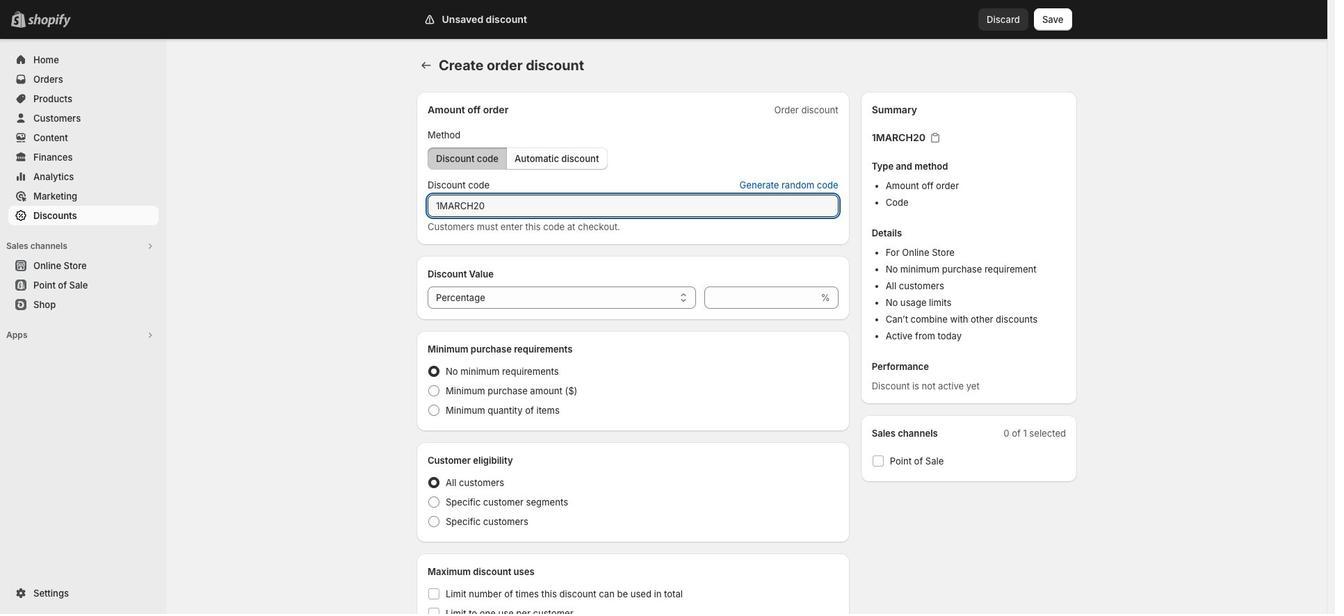 Task type: vqa. For each thing, say whether or not it's contained in the screenshot.
Shopify image
yes



Task type: locate. For each thing, give the bounding box(es) containing it.
shopify image
[[28, 14, 71, 28]]

None text field
[[705, 287, 819, 309]]

None text field
[[428, 195, 839, 217]]



